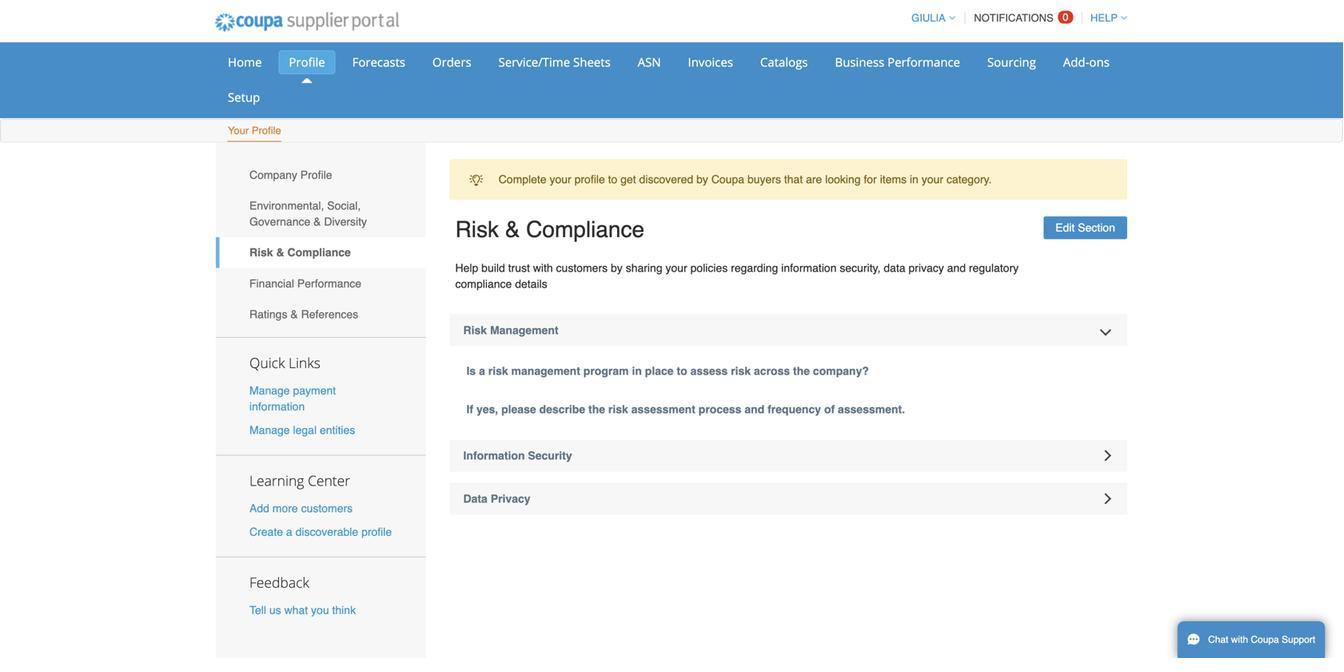 Task type: describe. For each thing, give the bounding box(es) containing it.
ratings & references link
[[216, 299, 426, 330]]

coupa supplier portal image
[[204, 2, 410, 42]]

0 vertical spatial compliance
[[526, 217, 644, 243]]

risk & compliance link
[[216, 237, 426, 268]]

trust
[[508, 262, 530, 275]]

setup
[[228, 89, 260, 106]]

assessment
[[631, 403, 695, 416]]

ratings & references
[[249, 308, 358, 321]]

section
[[1078, 222, 1115, 234]]

invoices
[[688, 54, 733, 70]]

service/time sheets link
[[488, 50, 621, 74]]

financial
[[249, 277, 294, 290]]

management
[[490, 324, 558, 337]]

manage legal entities link
[[249, 424, 355, 437]]

support
[[1282, 635, 1315, 646]]

environmental, social, governance & diversity link
[[216, 190, 426, 237]]

1 horizontal spatial the
[[793, 365, 810, 378]]

company?
[[813, 365, 869, 378]]

privacy
[[909, 262, 944, 275]]

create
[[249, 526, 283, 539]]

manage payment information
[[249, 385, 336, 413]]

add-ons
[[1063, 54, 1110, 70]]

is a risk management program in place to assess risk across the company?
[[467, 365, 869, 378]]

ons
[[1089, 54, 1110, 70]]

data privacy
[[463, 493, 531, 506]]

a for create
[[286, 526, 292, 539]]

performance for business performance
[[888, 54, 960, 70]]

your inside "help build trust with customers by sharing your policies regarding information security, data privacy and regulatory compliance details"
[[666, 262, 687, 275]]

tell us what you think button
[[249, 603, 356, 619]]

help for help build trust with customers by sharing your policies regarding information security, data privacy and regulatory compliance details
[[455, 262, 478, 275]]

learning center
[[249, 472, 350, 490]]

chat with coupa support
[[1208, 635, 1315, 646]]

think
[[332, 604, 356, 617]]

company
[[249, 169, 297, 181]]

create a discoverable profile link
[[249, 526, 392, 539]]

navigation containing notifications 0
[[904, 2, 1127, 34]]

0 horizontal spatial risk & compliance
[[249, 246, 351, 259]]

risk management button
[[450, 315, 1127, 347]]

security,
[[840, 262, 881, 275]]

place
[[645, 365, 674, 378]]

privacy
[[491, 493, 531, 506]]

business performance
[[835, 54, 960, 70]]

management
[[511, 365, 580, 378]]

regulatory
[[969, 262, 1019, 275]]

in inside alert
[[910, 173, 919, 186]]

entities
[[320, 424, 355, 437]]

add more customers
[[249, 502, 353, 515]]

customers inside "help build trust with customers by sharing your policies regarding information security, data privacy and regulatory compliance details"
[[556, 262, 608, 275]]

help build trust with customers by sharing your policies regarding information security, data privacy and regulatory compliance details
[[455, 262, 1019, 291]]

quick
[[249, 354, 285, 373]]

business
[[835, 54, 885, 70]]

frequency
[[768, 403, 821, 416]]

build
[[481, 262, 505, 275]]

assessment.
[[838, 403, 905, 416]]

security
[[528, 450, 572, 463]]

giulia
[[912, 12, 946, 24]]

notifications
[[974, 12, 1054, 24]]

1 vertical spatial and
[[745, 403, 765, 416]]

to inside alert
[[608, 173, 617, 186]]

looking
[[825, 173, 861, 186]]

details
[[515, 278, 547, 291]]

sheets
[[573, 54, 611, 70]]

environmental, social, governance & diversity
[[249, 199, 367, 228]]

by inside alert
[[696, 173, 708, 186]]

edit section
[[1056, 222, 1115, 234]]

0 vertical spatial profile
[[289, 54, 325, 70]]

items
[[880, 173, 907, 186]]

complete your profile to get discovered by coupa buyers that are looking for items in your category. alert
[[450, 160, 1127, 200]]

add-
[[1063, 54, 1089, 70]]

& down governance
[[276, 246, 284, 259]]

orders link
[[422, 50, 482, 74]]

0
[[1063, 11, 1069, 23]]

tell us what you think
[[249, 604, 356, 617]]

information
[[463, 450, 525, 463]]

1 vertical spatial profile
[[361, 526, 392, 539]]

0 vertical spatial risk
[[455, 217, 499, 243]]

financial performance link
[[216, 268, 426, 299]]

diversity
[[324, 215, 367, 228]]

tell
[[249, 604, 266, 617]]

references
[[301, 308, 358, 321]]

sourcing link
[[977, 50, 1047, 74]]

assess
[[690, 365, 728, 378]]

home link
[[217, 50, 272, 74]]

for
[[864, 173, 877, 186]]

1 vertical spatial compliance
[[287, 246, 351, 259]]

help link
[[1083, 12, 1127, 24]]

across
[[754, 365, 790, 378]]

and inside "help build trust with customers by sharing your policies regarding information security, data privacy and regulatory compliance details"
[[947, 262, 966, 275]]

add
[[249, 502, 269, 515]]

regarding
[[731, 262, 778, 275]]

2 horizontal spatial your
[[922, 173, 944, 186]]

1 horizontal spatial risk & compliance
[[455, 217, 644, 243]]

sharing
[[626, 262, 662, 275]]

notifications 0
[[974, 11, 1069, 24]]



Task type: locate. For each thing, give the bounding box(es) containing it.
0 vertical spatial by
[[696, 173, 708, 186]]

information up manage legal entities link
[[249, 401, 305, 413]]

data
[[884, 262, 906, 275]]

business performance link
[[825, 50, 971, 74]]

compliance
[[455, 278, 512, 291]]

1 vertical spatial help
[[455, 262, 478, 275]]

manage legal entities
[[249, 424, 355, 437]]

payment
[[293, 385, 336, 397]]

risk up financial
[[249, 246, 273, 259]]

risk up is
[[463, 324, 487, 337]]

information
[[781, 262, 837, 275], [249, 401, 305, 413]]

1 vertical spatial profile
[[252, 125, 281, 137]]

help
[[1091, 12, 1118, 24], [455, 262, 478, 275]]

0 horizontal spatial with
[[533, 262, 553, 275]]

1 vertical spatial information
[[249, 401, 305, 413]]

process
[[699, 403, 742, 416]]

risk right is
[[488, 365, 508, 378]]

compliance down get
[[526, 217, 644, 243]]

1 horizontal spatial customers
[[556, 262, 608, 275]]

coupa inside button
[[1251, 635, 1279, 646]]

risk & compliance up the financial performance
[[249, 246, 351, 259]]

is
[[467, 365, 476, 378]]

help up compliance
[[455, 262, 478, 275]]

1 horizontal spatial performance
[[888, 54, 960, 70]]

that
[[784, 173, 803, 186]]

0 horizontal spatial in
[[632, 365, 642, 378]]

your right sharing
[[666, 262, 687, 275]]

and
[[947, 262, 966, 275], [745, 403, 765, 416]]

& up trust
[[505, 217, 520, 243]]

with up details
[[533, 262, 553, 275]]

chat with coupa support button
[[1178, 622, 1325, 659]]

risk & compliance
[[455, 217, 644, 243], [249, 246, 351, 259]]

orders
[[432, 54, 471, 70]]

your right complete
[[550, 173, 571, 186]]

manage for manage legal entities
[[249, 424, 290, 437]]

if yes, please describe the risk assessment process and frequency of assessment.
[[467, 403, 905, 416]]

0 vertical spatial with
[[533, 262, 553, 275]]

and right 'privacy'
[[947, 262, 966, 275]]

in left place
[[632, 365, 642, 378]]

0 vertical spatial coupa
[[711, 173, 744, 186]]

the
[[793, 365, 810, 378], [588, 403, 605, 416]]

by inside "help build trust with customers by sharing your policies regarding information security, data privacy and regulatory compliance details"
[[611, 262, 623, 275]]

0 horizontal spatial risk
[[488, 365, 508, 378]]

environmental,
[[249, 199, 324, 212]]

2 horizontal spatial risk
[[731, 365, 751, 378]]

profile left get
[[575, 173, 605, 186]]

discoverable
[[295, 526, 358, 539]]

manage
[[249, 385, 290, 397], [249, 424, 290, 437]]

2 manage from the top
[[249, 424, 290, 437]]

0 vertical spatial in
[[910, 173, 919, 186]]

1 horizontal spatial by
[[696, 173, 708, 186]]

by right discovered
[[696, 173, 708, 186]]

risk down program
[[608, 403, 628, 416]]

0 vertical spatial a
[[479, 365, 485, 378]]

navigation
[[904, 2, 1127, 34]]

help inside "help build trust with customers by sharing your policies regarding information security, data privacy and regulatory compliance details"
[[455, 262, 478, 275]]

1 horizontal spatial risk
[[608, 403, 628, 416]]

a right 'create'
[[286, 526, 292, 539]]

manage left 'legal'
[[249, 424, 290, 437]]

information security button
[[450, 440, 1127, 472]]

1 manage from the top
[[249, 385, 290, 397]]

1 horizontal spatial to
[[677, 365, 687, 378]]

legal
[[293, 424, 317, 437]]

and right process
[[745, 403, 765, 416]]

1 vertical spatial with
[[1231, 635, 1248, 646]]

your
[[228, 125, 249, 137]]

category.
[[947, 173, 992, 186]]

profile for company profile
[[300, 169, 332, 181]]

manage payment information link
[[249, 385, 336, 413]]

1 horizontal spatial coupa
[[1251, 635, 1279, 646]]

service/time
[[499, 54, 570, 70]]

complete
[[499, 173, 547, 186]]

coupa inside alert
[[711, 173, 744, 186]]

1 vertical spatial coupa
[[1251, 635, 1279, 646]]

0 horizontal spatial performance
[[297, 277, 361, 290]]

yes,
[[476, 403, 498, 416]]

with right chat at the bottom right of page
[[1231, 635, 1248, 646]]

1 vertical spatial risk & compliance
[[249, 246, 351, 259]]

performance down giulia at the top right
[[888, 54, 960, 70]]

feedback
[[249, 573, 309, 592]]

company profile link
[[216, 160, 426, 190]]

0 vertical spatial the
[[793, 365, 810, 378]]

information inside the manage payment information
[[249, 401, 305, 413]]

your left category.
[[922, 173, 944, 186]]

in right items
[[910, 173, 919, 186]]

with inside button
[[1231, 635, 1248, 646]]

0 horizontal spatial by
[[611, 262, 623, 275]]

1 vertical spatial to
[[677, 365, 687, 378]]

add more customers link
[[249, 502, 353, 515]]

social,
[[327, 199, 361, 212]]

1 horizontal spatial help
[[1091, 12, 1118, 24]]

to left get
[[608, 173, 617, 186]]

1 horizontal spatial and
[[947, 262, 966, 275]]

the right across
[[793, 365, 810, 378]]

& right ratings
[[291, 308, 298, 321]]

0 horizontal spatial to
[[608, 173, 617, 186]]

with
[[533, 262, 553, 275], [1231, 635, 1248, 646]]

profile inside complete your profile to get discovered by coupa buyers that are looking for items in your category. alert
[[575, 173, 605, 186]]

risk left across
[[731, 365, 751, 378]]

catalogs
[[760, 54, 808, 70]]

you
[[311, 604, 329, 617]]

create a discoverable profile
[[249, 526, 392, 539]]

information inside "help build trust with customers by sharing your policies regarding information security, data privacy and regulatory compliance details"
[[781, 262, 837, 275]]

sourcing
[[987, 54, 1036, 70]]

catalogs link
[[750, 50, 818, 74]]

1 vertical spatial a
[[286, 526, 292, 539]]

your profile link
[[227, 121, 282, 142]]

1 vertical spatial in
[[632, 365, 642, 378]]

policies
[[690, 262, 728, 275]]

0 horizontal spatial your
[[550, 173, 571, 186]]

quick links
[[249, 354, 320, 373]]

manage inside the manage payment information
[[249, 385, 290, 397]]

coupa left support
[[1251, 635, 1279, 646]]

center
[[308, 472, 350, 490]]

0 horizontal spatial coupa
[[711, 173, 744, 186]]

are
[[806, 173, 822, 186]]

links
[[289, 354, 320, 373]]

1 horizontal spatial information
[[781, 262, 837, 275]]

your
[[550, 173, 571, 186], [922, 173, 944, 186], [666, 262, 687, 275]]

with inside "help build trust with customers by sharing your policies regarding information security, data privacy and regulatory compliance details"
[[533, 262, 553, 275]]

1 vertical spatial risk
[[249, 246, 273, 259]]

giulia link
[[904, 12, 955, 24]]

0 horizontal spatial information
[[249, 401, 305, 413]]

0 horizontal spatial customers
[[301, 502, 353, 515]]

data privacy button
[[450, 483, 1127, 515]]

customers up discoverable
[[301, 502, 353, 515]]

0 vertical spatial help
[[1091, 12, 1118, 24]]

manage for manage payment information
[[249, 385, 290, 397]]

1 horizontal spatial with
[[1231, 635, 1248, 646]]

company profile
[[249, 169, 332, 181]]

0 horizontal spatial a
[[286, 526, 292, 539]]

1 horizontal spatial a
[[479, 365, 485, 378]]

0 horizontal spatial the
[[588, 403, 605, 416]]

discovered
[[639, 173, 693, 186]]

profile
[[575, 173, 605, 186], [361, 526, 392, 539]]

if
[[467, 403, 473, 416]]

& inside 'link'
[[291, 308, 298, 321]]

coupa left buyers
[[711, 173, 744, 186]]

risk inside dropdown button
[[463, 324, 487, 337]]

risk up build
[[455, 217, 499, 243]]

risk & compliance up trust
[[455, 217, 644, 243]]

setup link
[[217, 86, 271, 110]]

the right the describe
[[588, 403, 605, 416]]

of
[[824, 403, 835, 416]]

0 vertical spatial profile
[[575, 173, 605, 186]]

customers left sharing
[[556, 262, 608, 275]]

0 horizontal spatial profile
[[361, 526, 392, 539]]

profile right your
[[252, 125, 281, 137]]

service/time sheets
[[499, 54, 611, 70]]

performance
[[888, 54, 960, 70], [297, 277, 361, 290]]

risk management heading
[[450, 315, 1127, 347]]

0 vertical spatial manage
[[249, 385, 290, 397]]

complete your profile to get discovered by coupa buyers that are looking for items in your category.
[[499, 173, 992, 186]]

a
[[479, 365, 485, 378], [286, 526, 292, 539]]

forecasts
[[352, 54, 405, 70]]

0 vertical spatial information
[[781, 262, 837, 275]]

program
[[583, 365, 629, 378]]

0 horizontal spatial help
[[455, 262, 478, 275]]

help for help
[[1091, 12, 1118, 24]]

compliance up financial performance link
[[287, 246, 351, 259]]

in
[[910, 173, 919, 186], [632, 365, 642, 378]]

1 vertical spatial performance
[[297, 277, 361, 290]]

profile right discoverable
[[361, 526, 392, 539]]

0 vertical spatial risk & compliance
[[455, 217, 644, 243]]

1 horizontal spatial compliance
[[526, 217, 644, 243]]

& inside environmental, social, governance & diversity
[[314, 215, 321, 228]]

0 vertical spatial performance
[[888, 54, 960, 70]]

performance up references
[[297, 277, 361, 290]]

data privacy heading
[[450, 483, 1127, 515]]

a for is
[[479, 365, 485, 378]]

get
[[621, 173, 636, 186]]

1 vertical spatial by
[[611, 262, 623, 275]]

1 horizontal spatial profile
[[575, 173, 605, 186]]

0 horizontal spatial and
[[745, 403, 765, 416]]

profile for your profile
[[252, 125, 281, 137]]

financial performance
[[249, 277, 361, 290]]

1 vertical spatial manage
[[249, 424, 290, 437]]

forecasts link
[[342, 50, 416, 74]]

information security
[[463, 450, 572, 463]]

1 horizontal spatial in
[[910, 173, 919, 186]]

information left 'security,'
[[781, 262, 837, 275]]

governance
[[249, 215, 310, 228]]

learning
[[249, 472, 304, 490]]

information security heading
[[450, 440, 1127, 472]]

profile down coupa supplier portal image
[[289, 54, 325, 70]]

0 horizontal spatial compliance
[[287, 246, 351, 259]]

home
[[228, 54, 262, 70]]

us
[[269, 604, 281, 617]]

manage down quick
[[249, 385, 290, 397]]

1 vertical spatial the
[[588, 403, 605, 416]]

a right is
[[479, 365, 485, 378]]

profile up environmental, social, governance & diversity link
[[300, 169, 332, 181]]

to right place
[[677, 365, 687, 378]]

compliance
[[526, 217, 644, 243], [287, 246, 351, 259]]

& left diversity
[[314, 215, 321, 228]]

0 vertical spatial and
[[947, 262, 966, 275]]

performance for financial performance
[[297, 277, 361, 290]]

add-ons link
[[1053, 50, 1120, 74]]

help right 0
[[1091, 12, 1118, 24]]

1 horizontal spatial your
[[666, 262, 687, 275]]

0 vertical spatial customers
[[556, 262, 608, 275]]

2 vertical spatial risk
[[463, 324, 487, 337]]

0 vertical spatial to
[[608, 173, 617, 186]]

1 vertical spatial customers
[[301, 502, 353, 515]]

profile link
[[279, 50, 336, 74]]

2 vertical spatial profile
[[300, 169, 332, 181]]

by left sharing
[[611, 262, 623, 275]]

customers
[[556, 262, 608, 275], [301, 502, 353, 515]]



Task type: vqa. For each thing, say whether or not it's contained in the screenshot.
information inside Manage payment information
yes



